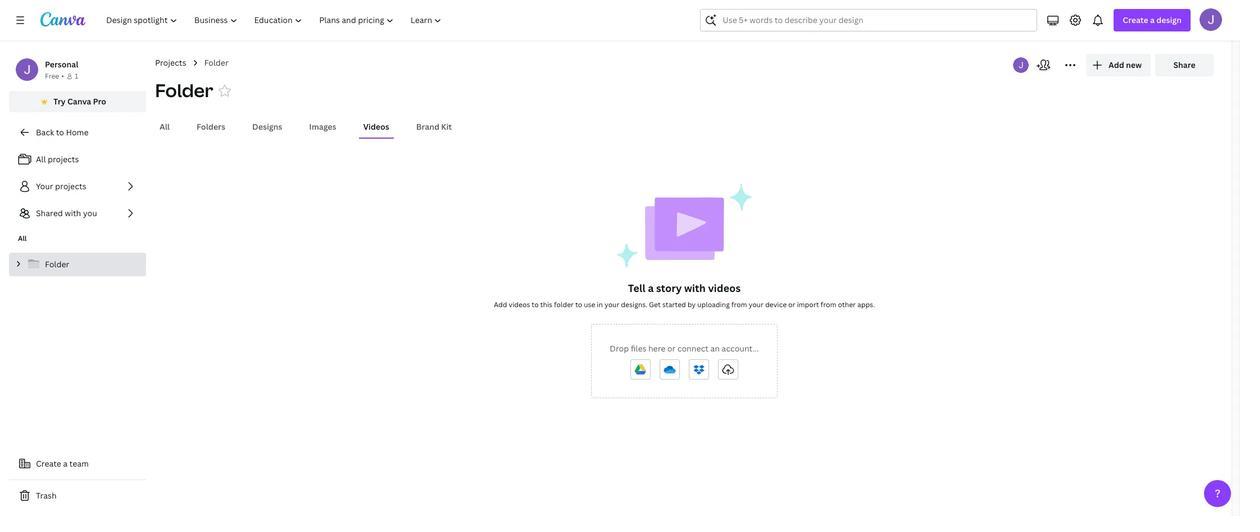 Task type: vqa. For each thing, say whether or not it's contained in the screenshot.
Upload, store and organize your videos Add videos to use in your designs or organize them using folders. Get started by uploading from your device or importing from other apps.
no



Task type: describe. For each thing, give the bounding box(es) containing it.
share
[[1174, 60, 1196, 70]]

list containing all projects
[[9, 148, 146, 225]]

create a team button
[[9, 453, 146, 476]]

a for story
[[648, 282, 654, 295]]

folder
[[554, 300, 574, 310]]

tell
[[628, 282, 646, 295]]

1 from from the left
[[732, 300, 747, 310]]

1 horizontal spatial videos
[[708, 282, 741, 295]]

other
[[838, 300, 856, 310]]

you
[[83, 208, 97, 219]]

1
[[75, 71, 78, 81]]

projects
[[155, 57, 186, 68]]

projects link
[[155, 57, 186, 69]]

brand kit
[[416, 121, 452, 132]]

folder for folder 'button'
[[155, 78, 213, 102]]

images
[[309, 121, 336, 132]]

designs button
[[248, 116, 287, 138]]

story
[[656, 282, 682, 295]]

canva
[[67, 96, 91, 107]]

get
[[649, 300, 661, 310]]

trash
[[36, 491, 57, 501]]

brand kit button
[[412, 116, 457, 138]]

1 your from the left
[[605, 300, 620, 310]]

your projects link
[[9, 175, 146, 198]]

top level navigation element
[[99, 9, 452, 31]]

back to home
[[36, 127, 89, 138]]

folder button
[[155, 78, 213, 103]]

apps.
[[858, 300, 875, 310]]

import
[[797, 300, 819, 310]]

home
[[66, 127, 89, 138]]

videos
[[363, 121, 389, 132]]

kit
[[441, 121, 452, 132]]

files
[[631, 343, 647, 354]]

try canva pro
[[53, 96, 106, 107]]

account...
[[722, 343, 759, 354]]

folder for right folder "link"
[[204, 57, 229, 68]]

2 your from the left
[[749, 300, 764, 310]]

1 horizontal spatial folder link
[[204, 57, 229, 69]]

0 horizontal spatial videos
[[509, 300, 530, 310]]

1 horizontal spatial to
[[532, 300, 539, 310]]

try canva pro button
[[9, 91, 146, 112]]

create a team
[[36, 459, 89, 469]]

2 horizontal spatial to
[[576, 300, 583, 310]]

2 from from the left
[[821, 300, 837, 310]]

designs.
[[621, 300, 648, 310]]

by
[[688, 300, 696, 310]]

shared with you
[[36, 208, 97, 219]]

create for create a design
[[1123, 15, 1149, 25]]

folders
[[197, 121, 225, 132]]

started
[[663, 300, 686, 310]]

new
[[1126, 60, 1142, 70]]

shared
[[36, 208, 63, 219]]

free
[[45, 71, 59, 81]]

use
[[584, 300, 596, 310]]

add new button
[[1087, 54, 1151, 76]]

trash link
[[9, 485, 146, 508]]



Task type: locate. For each thing, give the bounding box(es) containing it.
with inside list
[[65, 208, 81, 219]]

0 horizontal spatial to
[[56, 127, 64, 138]]

share button
[[1156, 54, 1214, 76]]

add inside dropdown button
[[1109, 60, 1125, 70]]

add left new
[[1109, 60, 1125, 70]]

folder up folder 'button'
[[204, 57, 229, 68]]

0 horizontal spatial create
[[36, 459, 61, 469]]

1 horizontal spatial create
[[1123, 15, 1149, 25]]

folder down shared
[[45, 259, 69, 270]]

videos up uploading
[[708, 282, 741, 295]]

folder link up folder 'button'
[[204, 57, 229, 69]]

all projects link
[[9, 148, 146, 171]]

1 vertical spatial folder
[[155, 78, 213, 102]]

1 vertical spatial projects
[[55, 181, 86, 192]]

0 horizontal spatial your
[[605, 300, 620, 310]]

with inside tell a story with videos add videos to this folder to use in your designs. get started by uploading from your device or import from other apps.
[[684, 282, 706, 295]]

1 horizontal spatial or
[[789, 300, 796, 310]]

or inside tell a story with videos add videos to this folder to use in your designs. get started by uploading from your device or import from other apps.
[[789, 300, 796, 310]]

a
[[1151, 15, 1155, 25], [648, 282, 654, 295], [63, 459, 68, 469]]

0 horizontal spatial a
[[63, 459, 68, 469]]

add new
[[1109, 60, 1142, 70]]

1 vertical spatial create
[[36, 459, 61, 469]]

all button
[[155, 116, 174, 138]]

folder
[[204, 57, 229, 68], [155, 78, 213, 102], [45, 259, 69, 270]]

design
[[1157, 15, 1182, 25]]

Search search field
[[723, 10, 1015, 31]]

folder link
[[204, 57, 229, 69], [9, 253, 146, 277]]

add inside tell a story with videos add videos to this folder to use in your designs. get started by uploading from your device or import from other apps.
[[494, 300, 507, 310]]

projects right your
[[55, 181, 86, 192]]

create a design
[[1123, 15, 1182, 25]]

a inside button
[[63, 459, 68, 469]]

list
[[9, 148, 146, 225]]

in
[[597, 300, 603, 310]]

an
[[711, 343, 720, 354]]

1 vertical spatial or
[[668, 343, 676, 354]]

1 vertical spatial folder link
[[9, 253, 146, 277]]

0 horizontal spatial folder link
[[9, 253, 146, 277]]

0 vertical spatial create
[[1123, 15, 1149, 25]]

a left design
[[1151, 15, 1155, 25]]

a for design
[[1151, 15, 1155, 25]]

create inside button
[[36, 459, 61, 469]]

1 horizontal spatial from
[[821, 300, 837, 310]]

1 vertical spatial add
[[494, 300, 507, 310]]

projects
[[48, 154, 79, 165], [55, 181, 86, 192]]

device
[[766, 300, 787, 310]]

personal
[[45, 59, 78, 70]]

folder down projects link
[[155, 78, 213, 102]]

videos
[[708, 282, 741, 295], [509, 300, 530, 310]]

0 horizontal spatial from
[[732, 300, 747, 310]]

your left device
[[749, 300, 764, 310]]

shared with you link
[[9, 202, 146, 225]]

drop files here or connect an account...
[[610, 343, 759, 354]]

from right uploading
[[732, 300, 747, 310]]

create
[[1123, 15, 1149, 25], [36, 459, 61, 469]]

from
[[732, 300, 747, 310], [821, 300, 837, 310]]

0 horizontal spatial add
[[494, 300, 507, 310]]

back
[[36, 127, 54, 138]]

1 vertical spatial with
[[684, 282, 706, 295]]

drop
[[610, 343, 629, 354]]

all for all button
[[160, 121, 170, 132]]

2 vertical spatial all
[[18, 234, 27, 243]]

•
[[61, 71, 64, 81]]

all inside all button
[[160, 121, 170, 132]]

0 vertical spatial videos
[[708, 282, 741, 295]]

2 vertical spatial folder
[[45, 259, 69, 270]]

0 horizontal spatial all
[[18, 234, 27, 243]]

1 vertical spatial videos
[[509, 300, 530, 310]]

1 horizontal spatial a
[[648, 282, 654, 295]]

with up the by
[[684, 282, 706, 295]]

1 vertical spatial all
[[36, 154, 46, 165]]

projects for all projects
[[48, 154, 79, 165]]

0 vertical spatial all
[[160, 121, 170, 132]]

videos button
[[359, 116, 394, 138]]

here
[[649, 343, 666, 354]]

your right in
[[605, 300, 620, 310]]

team
[[69, 459, 89, 469]]

0 horizontal spatial or
[[668, 343, 676, 354]]

your
[[36, 181, 53, 192]]

add
[[1109, 60, 1125, 70], [494, 300, 507, 310]]

from left other
[[821, 300, 837, 310]]

projects for your projects
[[55, 181, 86, 192]]

0 vertical spatial or
[[789, 300, 796, 310]]

0 vertical spatial add
[[1109, 60, 1125, 70]]

1 vertical spatial a
[[648, 282, 654, 295]]

tell a story with videos add videos to this folder to use in your designs. get started by uploading from your device or import from other apps.
[[494, 282, 875, 310]]

to right back
[[56, 127, 64, 138]]

with
[[65, 208, 81, 219], [684, 282, 706, 295]]

pro
[[93, 96, 106, 107]]

1 horizontal spatial all
[[36, 154, 46, 165]]

all for all projects
[[36, 154, 46, 165]]

uploading
[[698, 300, 730, 310]]

with left "you"
[[65, 208, 81, 219]]

2 horizontal spatial all
[[160, 121, 170, 132]]

all
[[160, 121, 170, 132], [36, 154, 46, 165], [18, 234, 27, 243]]

0 vertical spatial projects
[[48, 154, 79, 165]]

back to home link
[[9, 121, 146, 144]]

a inside tell a story with videos add videos to this folder to use in your designs. get started by uploading from your device or import from other apps.
[[648, 282, 654, 295]]

or right here
[[668, 343, 676, 354]]

your
[[605, 300, 620, 310], [749, 300, 764, 310]]

2 vertical spatial a
[[63, 459, 68, 469]]

free •
[[45, 71, 64, 81]]

1 horizontal spatial your
[[749, 300, 764, 310]]

create left team
[[36, 459, 61, 469]]

0 vertical spatial a
[[1151, 15, 1155, 25]]

a inside dropdown button
[[1151, 15, 1155, 25]]

0 horizontal spatial with
[[65, 208, 81, 219]]

images button
[[305, 116, 341, 138]]

create left design
[[1123, 15, 1149, 25]]

connect
[[678, 343, 709, 354]]

a left team
[[63, 459, 68, 469]]

create for create a team
[[36, 459, 61, 469]]

folders button
[[192, 116, 230, 138]]

or right device
[[789, 300, 796, 310]]

or
[[789, 300, 796, 310], [668, 343, 676, 354]]

to
[[56, 127, 64, 138], [532, 300, 539, 310], [576, 300, 583, 310]]

1 horizontal spatial with
[[684, 282, 706, 295]]

this
[[540, 300, 553, 310]]

create a design button
[[1114, 9, 1191, 31]]

a for team
[[63, 459, 68, 469]]

projects down back to home
[[48, 154, 79, 165]]

0 vertical spatial with
[[65, 208, 81, 219]]

None search field
[[701, 9, 1038, 31]]

folder link down shared with you link
[[9, 253, 146, 277]]

folder inside folder "link"
[[45, 259, 69, 270]]

2 horizontal spatial a
[[1151, 15, 1155, 25]]

your projects
[[36, 181, 86, 192]]

jacob simon image
[[1200, 8, 1223, 31]]

all projects
[[36, 154, 79, 165]]

0 vertical spatial folder
[[204, 57, 229, 68]]

videos left this
[[509, 300, 530, 310]]

1 horizontal spatial add
[[1109, 60, 1125, 70]]

to left this
[[532, 300, 539, 310]]

all inside all projects link
[[36, 154, 46, 165]]

add left this
[[494, 300, 507, 310]]

try
[[53, 96, 66, 107]]

brand
[[416, 121, 440, 132]]

designs
[[252, 121, 282, 132]]

create inside dropdown button
[[1123, 15, 1149, 25]]

0 vertical spatial folder link
[[204, 57, 229, 69]]

to left use
[[576, 300, 583, 310]]

a right tell
[[648, 282, 654, 295]]



